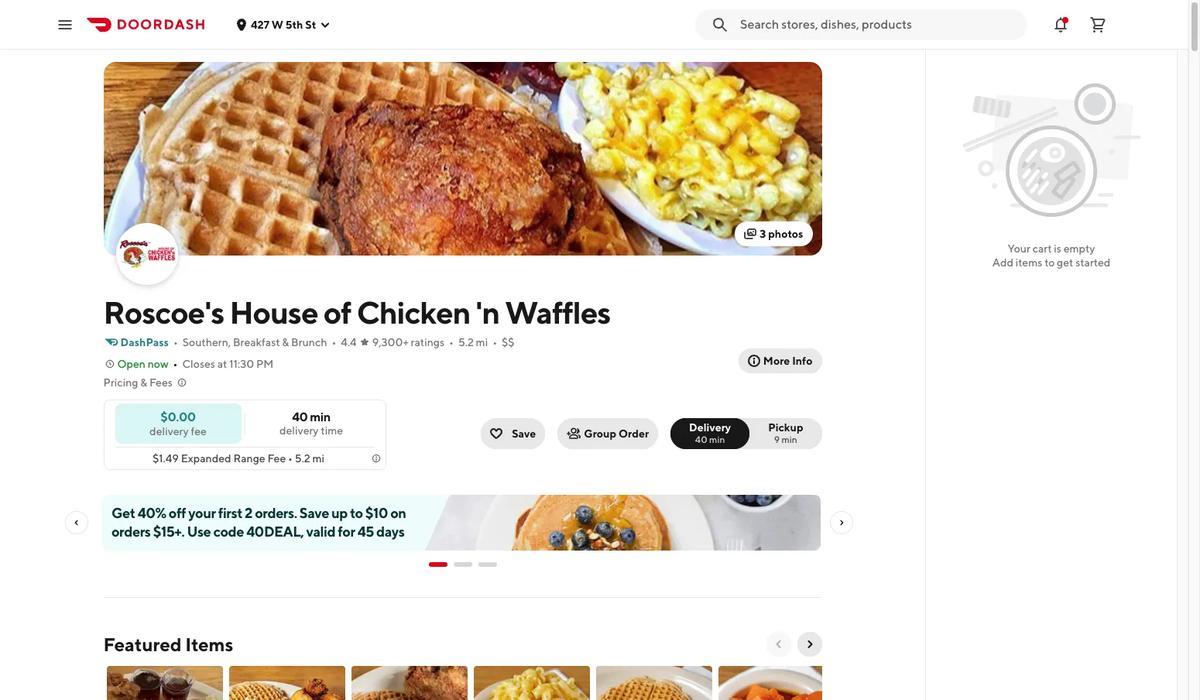 Task type: vqa. For each thing, say whether or not it's contained in the screenshot.
group order Button
yes



Task type: locate. For each thing, give the bounding box(es) containing it.
0 vertical spatial 5.2
[[459, 336, 474, 349]]

pickup 9 min
[[769, 421, 804, 445]]

expanded
[[181, 452, 231, 465]]

min right the 9
[[782, 433, 798, 445]]

5.2
[[459, 336, 474, 349], [295, 452, 310, 465]]

9,300+
[[372, 336, 409, 349]]

candy yams image
[[719, 666, 835, 700]]

& inside button
[[140, 377, 147, 389]]

code
[[213, 524, 244, 540]]

roscoe's house of chicken 'n waffles image
[[103, 62, 822, 256], [117, 225, 176, 284]]

$1.49 expanded range fee • 5.2 mi image
[[370, 452, 382, 465]]

1 vertical spatial &
[[140, 377, 147, 389]]

0 horizontal spatial to
[[350, 505, 363, 521]]

0 horizontal spatial save
[[299, 505, 329, 521]]

$10
[[365, 505, 388, 521]]

items
[[1016, 256, 1043, 269]]

0 horizontal spatial &
[[140, 377, 147, 389]]

pricing
[[103, 377, 138, 389]]

orders.
[[255, 505, 297, 521]]

0 vertical spatial 40
[[292, 410, 308, 425]]

ratings
[[411, 336, 445, 349]]

9. country boy special image
[[229, 666, 345, 700]]

1 horizontal spatial delivery
[[280, 425, 319, 437]]

pm
[[256, 358, 274, 370]]

to inside get 40% off your first 2 orders. save up to $10 on orders $15+.  use code 40deal, valid for 45 days
[[350, 505, 363, 521]]

40 min delivery time
[[280, 410, 343, 437]]

to right the up
[[350, 505, 363, 521]]

$$
[[502, 336, 515, 349]]

pricing & fees button
[[103, 375, 188, 390]]

waffle image
[[596, 666, 712, 700]]

min inside pickup 9 min
[[782, 433, 798, 445]]

previous button of carousel image
[[773, 638, 785, 651]]

1 vertical spatial 40
[[696, 433, 708, 445]]

427 w 5th st button
[[236, 18, 332, 31]]

mi
[[476, 336, 488, 349], [313, 452, 325, 465]]

to
[[1045, 256, 1055, 269], [350, 505, 363, 521]]

• left southern,
[[173, 336, 178, 349]]

0 vertical spatial mi
[[476, 336, 488, 349]]

delivery left time at the left bottom
[[280, 425, 319, 437]]

order methods option group
[[671, 418, 822, 449]]

pricing & fees
[[103, 377, 173, 389]]

is
[[1055, 242, 1062, 255]]

save left the group
[[512, 427, 536, 440]]

5th
[[286, 18, 303, 31]]

order
[[619, 427, 649, 440]]

&
[[282, 336, 289, 349], [140, 377, 147, 389]]

to left get
[[1045, 256, 1055, 269]]

& left brunch
[[282, 336, 289, 349]]

house
[[230, 294, 318, 331]]

photos
[[769, 228, 804, 240]]

min inside delivery 40 min
[[710, 433, 725, 445]]

min left the 9
[[710, 433, 725, 445]]

1 horizontal spatial 5.2
[[459, 336, 474, 349]]

0 horizontal spatial delivery
[[150, 425, 189, 437]]

1 vertical spatial 5.2
[[295, 452, 310, 465]]

427 w 5th st
[[251, 18, 316, 31]]

delivery 40 min
[[690, 421, 731, 445]]

• closes at 11:30 pm
[[173, 358, 274, 370]]

more info button
[[739, 349, 822, 373]]

save
[[512, 427, 536, 440], [299, 505, 329, 521]]

1 delivery from the left
[[280, 425, 319, 437]]

min down brunch
[[310, 410, 331, 425]]

time
[[321, 425, 343, 437]]

45
[[357, 524, 374, 540]]

None radio
[[671, 418, 750, 449]]

0 horizontal spatial mi
[[313, 452, 325, 465]]

2 horizontal spatial min
[[782, 433, 798, 445]]

•
[[173, 336, 178, 349], [332, 336, 337, 349], [449, 336, 454, 349], [493, 336, 497, 349], [173, 358, 178, 370], [288, 452, 293, 465]]

select promotional banner element
[[429, 551, 497, 579]]

40 inside 40 min delivery time
[[292, 410, 308, 425]]

5.2 mi • $$
[[459, 336, 515, 349]]

range
[[234, 452, 265, 465]]

for
[[338, 524, 355, 540]]

min
[[310, 410, 331, 425], [710, 433, 725, 445], [782, 433, 798, 445]]

1 horizontal spatial to
[[1045, 256, 1055, 269]]

open now
[[117, 358, 169, 370]]

9
[[775, 433, 780, 445]]

dashpass •
[[120, 336, 178, 349]]

first
[[218, 505, 242, 521]]

fee
[[191, 425, 207, 437]]

1 horizontal spatial &
[[282, 336, 289, 349]]

1 horizontal spatial min
[[710, 433, 725, 445]]

1 horizontal spatial 40
[[696, 433, 708, 445]]

0 vertical spatial to
[[1045, 256, 1055, 269]]

40 left time at the left bottom
[[292, 410, 308, 425]]

0 vertical spatial save
[[512, 427, 536, 440]]

0 horizontal spatial 40
[[292, 410, 308, 425]]

get
[[111, 505, 135, 521]]

1 horizontal spatial save
[[512, 427, 536, 440]]

save up valid
[[299, 505, 329, 521]]

9,300+ ratings •
[[372, 336, 454, 349]]

chicken
[[357, 294, 471, 331]]

add
[[993, 256, 1014, 269]]

0 horizontal spatial min
[[310, 410, 331, 425]]

2 delivery from the left
[[150, 425, 189, 437]]

save inside get 40% off your first 2 orders. save up to $10 on orders $15+.  use code 40deal, valid for 45 days
[[299, 505, 329, 521]]

5.2 right fee
[[295, 452, 310, 465]]

& left fees
[[140, 377, 147, 389]]

None radio
[[741, 418, 822, 449]]

southern, breakfast & brunch
[[183, 336, 327, 349]]

featured items heading
[[103, 632, 233, 657]]

5.2 right ratings
[[459, 336, 474, 349]]

1 vertical spatial to
[[350, 505, 363, 521]]

mi down time at the left bottom
[[313, 452, 325, 465]]

40 right order in the right bottom of the page
[[696, 433, 708, 445]]

'n
[[476, 294, 500, 331]]

next button of carousel image
[[804, 638, 816, 651]]

your
[[1008, 242, 1031, 255]]

1 horizontal spatial mi
[[476, 336, 488, 349]]

notification bell image
[[1052, 15, 1071, 34]]

closes
[[182, 358, 215, 370]]

mi left $$
[[476, 336, 488, 349]]

delivery
[[280, 425, 319, 437], [150, 425, 189, 437]]

1 vertical spatial save
[[299, 505, 329, 521]]

delivery down $0.00
[[150, 425, 189, 437]]

11:30
[[229, 358, 254, 370]]



Task type: describe. For each thing, give the bounding box(es) containing it.
$15+.
[[153, 524, 184, 540]]

fees
[[149, 377, 173, 389]]

off
[[168, 505, 186, 521]]

427
[[251, 18, 270, 31]]

get 40% off your first 2 orders. save up to $10 on orders $15+.  use code 40deal, valid for 45 days
[[111, 505, 406, 540]]

3
[[760, 228, 766, 240]]

at
[[217, 358, 227, 370]]

to inside your cart is empty add items to get started
[[1045, 256, 1055, 269]]

none radio containing delivery
[[671, 418, 750, 449]]

roscoe's
[[103, 294, 224, 331]]

40 inside delivery 40 min
[[696, 433, 708, 445]]

none radio containing pickup
[[741, 418, 822, 449]]

13. carol c special image
[[351, 666, 468, 700]]

mac & cheese image
[[474, 666, 590, 700]]

0 vertical spatial &
[[282, 336, 289, 349]]

started
[[1076, 256, 1111, 269]]

now
[[148, 358, 169, 370]]

breakfast
[[233, 336, 280, 349]]

featured
[[103, 634, 182, 655]]

$0.00 delivery fee
[[150, 409, 207, 437]]

w
[[272, 18, 283, 31]]

group order button
[[558, 418, 659, 449]]

roscoe's house of chicken 'n waffles
[[103, 294, 611, 331]]

$1.49 expanded range fee • 5.2 mi
[[153, 452, 325, 465]]

cart
[[1033, 242, 1052, 255]]

empty
[[1064, 242, 1096, 255]]

• right fee
[[288, 452, 293, 465]]

0 horizontal spatial 5.2
[[295, 452, 310, 465]]

3 photos button
[[735, 222, 813, 246]]

open menu image
[[56, 15, 74, 34]]

min for delivery
[[710, 433, 725, 445]]

• right ratings
[[449, 336, 454, 349]]

group order
[[584, 427, 649, 440]]

40deal,
[[246, 524, 304, 540]]

Store search: begin typing to search for stores available on DoorDash text field
[[741, 16, 1018, 33]]

st
[[306, 18, 316, 31]]

get
[[1058, 256, 1074, 269]]

min for pickup
[[782, 433, 798, 445]]

fee
[[268, 452, 286, 465]]

your
[[188, 505, 215, 521]]

$0.00
[[161, 409, 196, 424]]

dashpass
[[120, 336, 169, 349]]

save button
[[481, 418, 546, 449]]

days
[[376, 524, 404, 540]]

1. scoe's 1/4 chicken prepared in southern style image
[[107, 666, 223, 700]]

more info
[[764, 355, 813, 367]]

delivery inside 40 min delivery time
[[280, 425, 319, 437]]

• left 4.4
[[332, 336, 337, 349]]

featured items
[[103, 634, 233, 655]]

2
[[245, 505, 252, 521]]

open
[[117, 358, 146, 370]]

3 photos
[[760, 228, 804, 240]]

southern,
[[183, 336, 231, 349]]

of
[[324, 294, 351, 331]]

min inside 40 min delivery time
[[310, 410, 331, 425]]

1 vertical spatial mi
[[313, 452, 325, 465]]

• right now
[[173, 358, 178, 370]]

info
[[793, 355, 813, 367]]

delivery
[[690, 421, 731, 433]]

0 items, open order cart image
[[1089, 15, 1108, 34]]

waffles
[[505, 294, 611, 331]]

• left $$
[[493, 336, 497, 349]]

delivery inside $0.00 delivery fee
[[150, 425, 189, 437]]

use
[[187, 524, 211, 540]]

on
[[390, 505, 406, 521]]

4.4
[[341, 336, 357, 349]]

brunch
[[291, 336, 327, 349]]

$1.49
[[153, 452, 179, 465]]

items
[[185, 634, 233, 655]]

up
[[331, 505, 347, 521]]

your cart is empty add items to get started
[[993, 242, 1111, 269]]

save inside button
[[512, 427, 536, 440]]

pickup
[[769, 421, 804, 433]]

orders
[[111, 524, 150, 540]]

valid
[[306, 524, 335, 540]]

group
[[584, 427, 617, 440]]

more
[[764, 355, 790, 367]]

40%
[[137, 505, 166, 521]]



